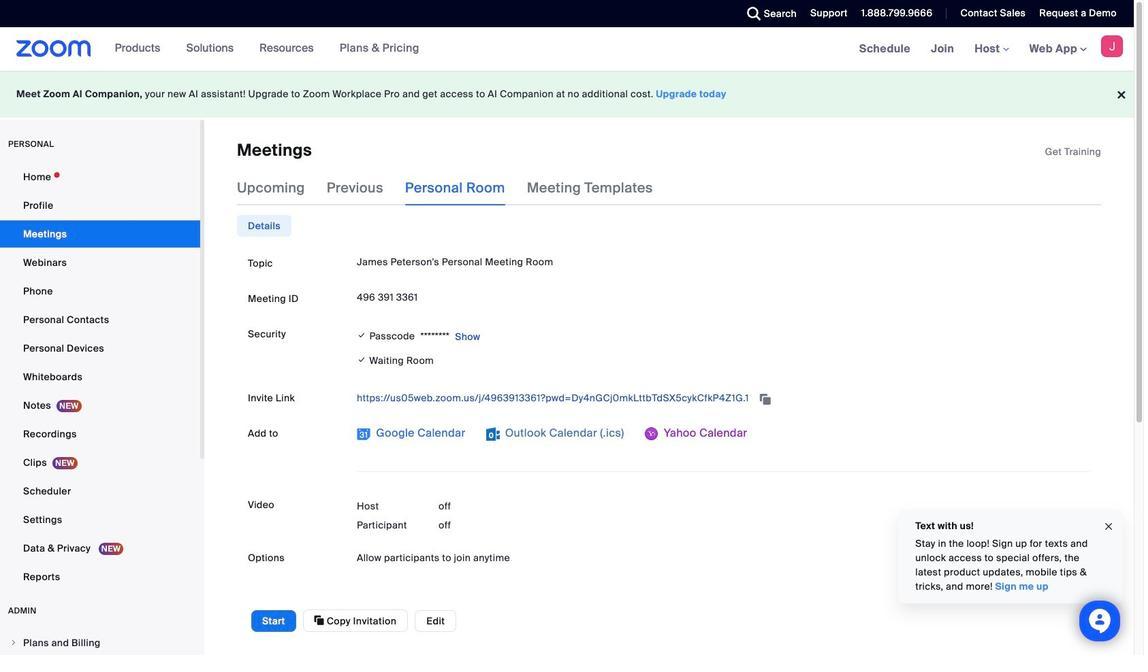 Task type: locate. For each thing, give the bounding box(es) containing it.
tab
[[237, 215, 292, 237]]

meetings navigation
[[849, 27, 1134, 72]]

1 vertical spatial checked image
[[357, 354, 367, 368]]

right image
[[10, 640, 18, 648]]

tab list
[[237, 215, 292, 237]]

menu item
[[0, 631, 200, 656]]

0 vertical spatial checked image
[[357, 329, 367, 343]]

add to outlook calendar (.ics) image
[[486, 428, 500, 442]]

add to yahoo calendar image
[[645, 428, 658, 442]]

add to google calendar image
[[357, 428, 371, 442]]

footer
[[0, 71, 1134, 118]]

application
[[1045, 145, 1101, 159]]

profile picture image
[[1101, 35, 1123, 57]]

2 checked image from the top
[[357, 354, 367, 368]]

close image
[[1103, 519, 1114, 535]]

1 checked image from the top
[[357, 329, 367, 343]]

banner
[[0, 27, 1134, 72]]

zoom logo image
[[16, 40, 91, 57]]

checked image
[[357, 329, 367, 343], [357, 354, 367, 368]]



Task type: describe. For each thing, give the bounding box(es) containing it.
copy url image
[[758, 395, 772, 404]]

copy image
[[314, 615, 324, 628]]

personal menu menu
[[0, 163, 200, 593]]

tabs of meeting tab list
[[237, 171, 675, 206]]

product information navigation
[[105, 27, 430, 71]]



Task type: vqa. For each thing, say whether or not it's contained in the screenshot.
Zoom Logo
yes



